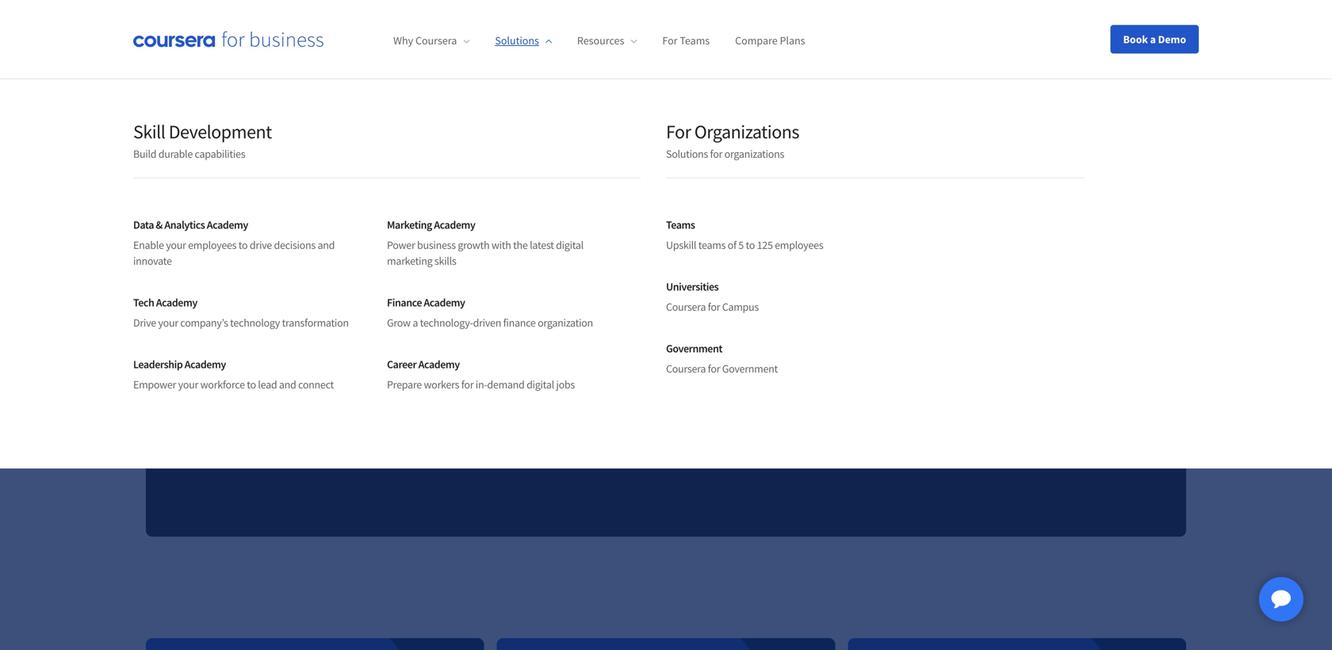 Task type: vqa. For each thing, say whether or not it's contained in the screenshot.
all
no



Task type: locate. For each thing, give the bounding box(es) containing it.
digital
[[556, 238, 584, 252], [527, 378, 555, 392]]

academy inside marketing academy power business growth with the latest digital marketing skills
[[434, 218, 476, 232]]

for
[[663, 33, 678, 48], [666, 120, 691, 144]]

academy inside finance academy grow a technology-driven finance organization
[[424, 296, 465, 310]]

durable
[[158, 147, 193, 161]]

1 horizontal spatial business
[[792, 279, 862, 303]]

for left 'in-'
[[462, 378, 474, 392]]

to
[[239, 238, 248, 252], [746, 238, 755, 252], [518, 279, 535, 303], [247, 378, 256, 392]]

1 horizontal spatial and
[[318, 238, 335, 252]]

for left plans
[[708, 362, 721, 376]]

for right resources link
[[663, 33, 678, 48]]

a right grow
[[413, 316, 418, 330]]

academy right tech
[[156, 296, 197, 310]]

0 horizontal spatial employees
[[188, 238, 237, 252]]

academy inside 'career academy prepare workers for in-demand digital jobs'
[[419, 357, 460, 372]]

1 vertical spatial government
[[723, 362, 778, 376]]

your right empower
[[178, 378, 198, 392]]

1 vertical spatial digital
[[527, 378, 555, 392]]

1 vertical spatial teams
[[666, 218, 695, 232]]

0 horizontal spatial business
[[417, 238, 456, 252]]

coursera left plans
[[666, 362, 706, 376]]

our
[[442, 279, 470, 303]]

academy up workers
[[419, 357, 460, 372]]

academy inside tech academy drive your company's technology transformation
[[156, 296, 197, 310]]

0 vertical spatial a
[[1151, 32, 1157, 46]]

coursera for business image
[[133, 31, 324, 47]]

compare plans link
[[736, 33, 806, 48]]

why
[[394, 33, 414, 48]]

academy up workforce at bottom
[[185, 357, 226, 372]]

enable
[[133, 238, 164, 252]]

tech academy drive your company's technology transformation
[[133, 296, 349, 330]]

capabilities
[[195, 147, 245, 161]]

for teams link
[[663, 33, 710, 48]]

compare plans
[[736, 33, 806, 48]]

why coursera
[[394, 33, 457, 48]]

compare left plans
[[686, 364, 736, 380]]

1 vertical spatial coursera
[[666, 300, 706, 314]]

0 vertical spatial solutions
[[495, 33, 539, 48]]

business
[[417, 238, 456, 252], [792, 279, 862, 303]]

coursera inside universities coursera for campus
[[666, 300, 706, 314]]

your right drive
[[158, 316, 178, 330]]

0 horizontal spatial solutions
[[495, 33, 539, 48]]

tech
[[133, 296, 154, 310]]

teams
[[680, 33, 710, 48], [666, 218, 695, 232]]

1 horizontal spatial a
[[1151, 32, 1157, 46]]

career academy prepare workers for in-demand digital jobs
[[387, 357, 575, 392]]

0 vertical spatial for
[[663, 33, 678, 48]]

teams upskill teams of 5 to 125 employees
[[666, 218, 824, 252]]

for left the campus
[[708, 300, 721, 314]]

your down the analytics
[[166, 238, 186, 252]]

to right 5 in the top of the page
[[746, 238, 755, 252]]

0 horizontal spatial and
[[279, 378, 296, 392]]

academy for tech academy drive your company's technology transformation
[[156, 296, 197, 310]]

coursera right why
[[416, 33, 457, 48]]

1 vertical spatial with
[[403, 279, 439, 303]]

academy up growth
[[434, 218, 476, 232]]

with left the
[[492, 238, 511, 252]]

academy
[[207, 218, 248, 232], [434, 218, 476, 232], [156, 296, 197, 310], [424, 296, 465, 310], [185, 357, 226, 372], [419, 357, 460, 372]]

1 vertical spatial compare
[[686, 364, 736, 380]]

government up "compare plans"
[[666, 342, 723, 356]]

leadership
[[133, 357, 183, 372]]

organizations
[[725, 147, 785, 161]]

coursera
[[416, 33, 457, 48], [666, 300, 706, 314], [666, 362, 706, 376]]

1 horizontal spatial solutions
[[666, 147, 709, 161]]

compare
[[736, 33, 778, 48], [686, 364, 736, 380]]

grow
[[387, 316, 411, 330]]

government down the campus
[[723, 362, 778, 376]]

for inside universities coursera for campus
[[708, 300, 721, 314]]

for down organizations
[[711, 147, 723, 161]]

team
[[474, 279, 514, 303]]

can
[[654, 279, 683, 303]]

government
[[666, 342, 723, 356], [723, 362, 778, 376]]

and right decisions
[[318, 238, 335, 252]]

0 vertical spatial and
[[318, 238, 335, 252]]

0 horizontal spatial a
[[413, 316, 418, 330]]

to left drive
[[239, 238, 248, 252]]

compare for compare plans
[[686, 364, 736, 380]]

analytics
[[165, 218, 205, 232]]

with inside marketing academy power business growth with the latest digital marketing skills
[[492, 238, 511, 252]]

transformation
[[282, 316, 349, 330]]

compare left 'plans'
[[736, 33, 778, 48]]

and right lead
[[279, 378, 296, 392]]

academy up technology-
[[424, 296, 465, 310]]

1 horizontal spatial with
[[492, 238, 511, 252]]

digital left jobs
[[527, 378, 555, 392]]

for inside government coursera for government
[[708, 362, 721, 376]]

academy right the analytics
[[207, 218, 248, 232]]

marketing
[[387, 218, 432, 232]]

a right book
[[1151, 32, 1157, 46]]

to inside 'data & analytics academy enable your employees to drive decisions and innovate'
[[239, 238, 248, 252]]

build
[[133, 147, 156, 161]]

for
[[711, 147, 723, 161], [866, 279, 888, 303], [708, 300, 721, 314], [708, 362, 721, 376], [462, 378, 474, 392]]

0 vertical spatial digital
[[556, 238, 584, 252]]

organization
[[538, 316, 593, 330]]

employees inside 'data & analytics academy enable your employees to drive decisions and innovate'
[[188, 238, 237, 252]]

0 vertical spatial compare
[[736, 33, 778, 48]]

a
[[1151, 32, 1157, 46], [413, 316, 418, 330]]

and
[[318, 238, 335, 252], [279, 378, 296, 392]]

0 vertical spatial business
[[417, 238, 456, 252]]

you
[[621, 279, 650, 303]]

for left organizations
[[666, 120, 691, 144]]

marketing
[[387, 254, 433, 268]]

advantage
[[926, 194, 1147, 258]]

change.
[[937, 279, 1000, 303]]

1 vertical spatial a
[[413, 316, 418, 330]]

let's
[[186, 194, 283, 258]]

for inside for organizations solutions for organizations
[[666, 120, 691, 144]]

rapid
[[892, 279, 933, 303]]

academy inside leadership academy empower your workforce to lead and connect
[[185, 357, 226, 372]]

teams left compare plans
[[680, 33, 710, 48]]

1 employees from the left
[[188, 238, 237, 252]]

your inside 'data & analytics academy enable your employees to drive decisions and innovate'
[[166, 238, 186, 252]]

digital right the latest
[[556, 238, 584, 252]]

for for teams
[[663, 33, 678, 48]]

contact us
[[564, 364, 623, 380]]

1 vertical spatial and
[[279, 378, 296, 392]]

your down 125
[[753, 279, 789, 303]]

with down marketing
[[403, 279, 439, 303]]

and inside 'data & analytics academy enable your employees to drive decisions and innovate'
[[318, 238, 335, 252]]

to left lead
[[247, 378, 256, 392]]

5
[[739, 238, 744, 252]]

organizations
[[695, 120, 800, 144]]

0 horizontal spatial digital
[[527, 378, 555, 392]]

digital inside 'career academy prepare workers for in-demand digital jobs'
[[527, 378, 555, 392]]

universities coursera for campus
[[666, 280, 759, 314]]

1 vertical spatial solutions
[[666, 147, 709, 161]]

academy for career academy prepare workers for in-demand digital jobs
[[419, 357, 460, 372]]

your
[[820, 194, 916, 258], [166, 238, 186, 252], [753, 279, 789, 303], [158, 316, 178, 330], [178, 378, 198, 392]]

coursera down universities on the top of page
[[666, 300, 706, 314]]

1 vertical spatial for
[[666, 120, 691, 144]]

business inside marketing academy power business growth with the latest digital marketing skills
[[417, 238, 456, 252]]

academy for finance academy grow a technology-driven finance organization
[[424, 296, 465, 310]]

compare plans link
[[661, 353, 794, 391]]

compare for compare plans
[[736, 33, 778, 48]]

skill
[[133, 120, 165, 144]]

2 vertical spatial coursera
[[666, 362, 706, 376]]

1 horizontal spatial digital
[[556, 238, 584, 252]]

solutions link
[[495, 33, 552, 48]]

employees
[[188, 238, 237, 252], [775, 238, 824, 252]]

coursera for government coursera for government
[[666, 362, 706, 376]]

power
[[387, 238, 415, 252]]

2 employees from the left
[[775, 238, 824, 252]]

0 vertical spatial coursera
[[416, 33, 457, 48]]

your up rapid
[[820, 194, 916, 258]]

1 vertical spatial business
[[792, 279, 862, 303]]

teams inside teams upskill teams of 5 to 125 employees
[[666, 218, 695, 232]]

employees inside teams upskill teams of 5 to 125 employees
[[775, 238, 824, 252]]

coursera inside government coursera for government
[[666, 362, 706, 376]]

campus
[[723, 300, 759, 314]]

teams up upskill
[[666, 218, 695, 232]]

leadership academy empower your workforce to lead and connect
[[133, 357, 334, 392]]

coursera for universities coursera for campus
[[666, 300, 706, 314]]

1 horizontal spatial employees
[[775, 238, 824, 252]]

latest
[[530, 238, 554, 252]]

driven
[[473, 316, 502, 330]]

lead
[[258, 378, 277, 392]]

0 vertical spatial with
[[492, 238, 511, 252]]

to inside teams upskill teams of 5 to 125 employees
[[746, 238, 755, 252]]

book a demo button
[[1111, 25, 1200, 54]]

employees right 125
[[775, 238, 824, 252]]

for left rapid
[[866, 279, 888, 303]]

plans
[[780, 33, 806, 48]]

employees down the analytics
[[188, 238, 237, 252]]

of
[[728, 238, 737, 252]]



Task type: describe. For each thing, give the bounding box(es) containing it.
solutions inside for organizations solutions for organizations
[[666, 147, 709, 161]]

book a demo
[[1124, 32, 1187, 46]]

jobs
[[557, 378, 575, 392]]

academy for leadership academy empower your workforce to lead and connect
[[185, 357, 226, 372]]

and inside leadership academy empower your workforce to lead and connect
[[279, 378, 296, 392]]

government coursera for government
[[666, 342, 778, 376]]

marketing academy power business growth with the latest digital marketing skills
[[387, 218, 584, 268]]

demo
[[1159, 32, 1187, 46]]

development
[[169, 120, 272, 144]]

for for organizations
[[666, 120, 691, 144]]

in-
[[476, 378, 488, 392]]

book
[[1124, 32, 1149, 46]]

contact
[[564, 364, 607, 380]]

for inside 'career academy prepare workers for in-demand digital jobs'
[[462, 378, 474, 392]]

&
[[156, 218, 163, 232]]

to up finance
[[518, 279, 535, 303]]

finance academy grow a technology-driven finance organization
[[387, 296, 593, 330]]

finance
[[504, 316, 536, 330]]

skills
[[435, 254, 457, 268]]

a inside book a demo button
[[1151, 32, 1157, 46]]

skill development build durable capabilities
[[133, 120, 272, 161]]

technology-
[[420, 316, 473, 330]]

academy inside 'data & analytics academy enable your employees to drive decisions and innovate'
[[207, 218, 248, 232]]

us
[[610, 364, 623, 380]]

resources
[[578, 33, 625, 48]]

compare plans
[[686, 364, 769, 380]]

contact us link
[[539, 353, 648, 391]]

coursera for why coursera
[[416, 33, 457, 48]]

the
[[513, 238, 528, 252]]

company's
[[180, 316, 228, 330]]

drive
[[250, 238, 272, 252]]

academy for marketing academy power business growth with the latest digital marketing skills
[[434, 218, 476, 232]]

talent
[[686, 194, 810, 258]]

upskill
[[666, 238, 697, 252]]

your inside leadership academy empower your workforce to lead and connect
[[178, 378, 198, 392]]

for organizations solutions for organizations
[[666, 120, 800, 161]]

plans
[[739, 364, 769, 380]]

making
[[518, 194, 676, 258]]

workers
[[424, 378, 460, 392]]

decisions
[[274, 238, 316, 252]]

how
[[583, 279, 617, 303]]

connect
[[333, 279, 400, 303]]

resources link
[[578, 33, 637, 48]]

technology
[[230, 316, 280, 330]]

demand
[[488, 378, 525, 392]]

to inside leadership academy empower your workforce to lead and connect
[[247, 378, 256, 392]]

career
[[387, 357, 417, 372]]

connect with our team to learn how you can prepare your business for rapid change.
[[333, 279, 1000, 303]]

digital inside marketing academy power business growth with the latest digital marketing skills
[[556, 238, 584, 252]]

prepare
[[687, 279, 749, 303]]

0 horizontal spatial with
[[403, 279, 439, 303]]

teams
[[699, 238, 726, 252]]

about
[[382, 194, 508, 258]]

universities
[[666, 280, 719, 294]]

talk
[[293, 194, 372, 258]]

for inside for organizations solutions for organizations
[[711, 147, 723, 161]]

data
[[133, 218, 154, 232]]

empower
[[133, 378, 176, 392]]

your inside tech academy drive your company's technology transformation
[[158, 316, 178, 330]]

connect
[[298, 378, 334, 392]]

learn
[[538, 279, 579, 303]]

data & analytics academy enable your employees to drive decisions and innovate
[[133, 218, 335, 268]]

0 vertical spatial teams
[[680, 33, 710, 48]]

for teams
[[663, 33, 710, 48]]

let's talk about making talent your advantage
[[186, 194, 1147, 258]]

why coursera link
[[394, 33, 470, 48]]

workforce
[[200, 378, 245, 392]]

finance
[[387, 296, 422, 310]]

innovate
[[133, 254, 172, 268]]

a inside finance academy grow a technology-driven finance organization
[[413, 316, 418, 330]]

growth
[[458, 238, 490, 252]]

0 vertical spatial government
[[666, 342, 723, 356]]

prepare
[[387, 378, 422, 392]]

drive
[[133, 316, 156, 330]]

125
[[757, 238, 773, 252]]



